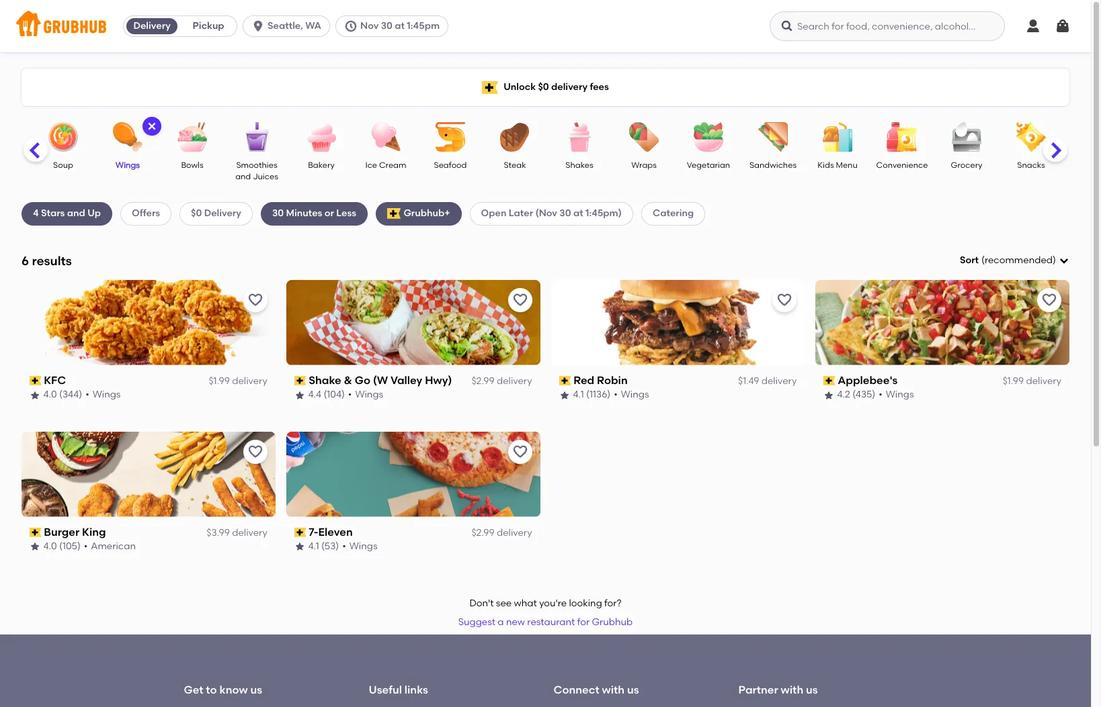 Task type: vqa. For each thing, say whether or not it's contained in the screenshot.


Task type: locate. For each thing, give the bounding box(es) containing it.
1 horizontal spatial 4.1
[[573, 390, 584, 401]]

steak image
[[491, 122, 538, 152]]

us right the connect
[[627, 685, 639, 697]]

4.1 for 7-
[[308, 541, 319, 553]]

3 us from the left
[[806, 685, 818, 697]]

1 horizontal spatial delivery
[[204, 208, 241, 219]]

donuts image
[[0, 122, 22, 152]]

• wings down robin
[[614, 390, 649, 401]]

svg image
[[1025, 18, 1041, 34], [252, 19, 265, 33], [344, 19, 358, 33], [147, 121, 157, 132]]

smoothies
[[236, 161, 277, 170]]

2 with from the left
[[781, 685, 803, 697]]

save this restaurant image for shake & go (w valley hwy)
[[512, 292, 528, 308]]

1 vertical spatial $2.99
[[472, 528, 495, 539]]

save this restaurant button for applebee's
[[1037, 288, 1062, 312]]

0 vertical spatial at
[[395, 20, 405, 32]]

(w
[[373, 374, 388, 387]]

svg image inside field
[[1059, 256, 1070, 266]]

snacks
[[1017, 161, 1045, 170]]

4.4 (104)
[[308, 390, 345, 401]]

1 $1.99 from the left
[[209, 376, 230, 387]]

• wings for 7-eleven
[[343, 541, 378, 553]]

at
[[395, 20, 405, 32], [573, 208, 583, 219]]

1 vertical spatial $2.99 delivery
[[472, 528, 532, 539]]

• wings right (344)
[[86, 390, 121, 401]]

subscription pass image for burger king
[[30, 528, 41, 538]]

snacks image
[[1008, 122, 1055, 152]]

american
[[91, 541, 136, 553]]

with right partner on the bottom of the page
[[781, 685, 803, 697]]

wings right (344)
[[93, 390, 121, 401]]

2 $1.99 from the left
[[1003, 376, 1024, 387]]

subscription pass image left shake
[[294, 377, 306, 386]]

ice cream
[[365, 161, 406, 170]]

subscription pass image
[[559, 377, 571, 386]]

seattle, wa
[[268, 20, 321, 32]]

kids
[[818, 161, 834, 170]]

4.4
[[308, 390, 322, 401]]

catering
[[653, 208, 694, 219]]

and down smoothies
[[235, 172, 251, 182]]

• wings for applebee's
[[879, 390, 914, 401]]

1 vertical spatial and
[[67, 208, 85, 219]]

star icon image for red robin
[[559, 390, 570, 401]]

grubhub
[[592, 617, 633, 629]]

seafood image
[[427, 122, 474, 152]]

1 vertical spatial grubhub plus flag logo image
[[387, 209, 401, 219]]

don't see what you're looking for?
[[470, 598, 622, 610]]

bakery
[[308, 161, 335, 170]]

• down robin
[[614, 390, 618, 401]]

0 horizontal spatial $1.99
[[209, 376, 230, 387]]

• right (105)
[[84, 541, 88, 553]]

star icon image left 4.4
[[294, 390, 305, 401]]

with right the connect
[[602, 685, 625, 697]]

7-eleven logo image
[[286, 432, 540, 517]]

4.0
[[44, 390, 57, 401], [44, 541, 57, 553]]

1 horizontal spatial $1.99
[[1003, 376, 1024, 387]]

steak
[[504, 161, 526, 170]]

us right partner on the bottom of the page
[[806, 685, 818, 697]]

• right the '(53)'
[[343, 541, 346, 553]]

1 $2.99 delivery from the top
[[472, 376, 532, 387]]

shakes image
[[556, 122, 603, 152]]

subscription pass image left 7-
[[294, 528, 306, 538]]

with
[[602, 685, 625, 697], [781, 685, 803, 697]]

1 horizontal spatial 30
[[381, 20, 393, 32]]

2 $1.99 delivery from the left
[[1003, 376, 1062, 387]]

• wings down applebee's
[[879, 390, 914, 401]]

1 vertical spatial 4.0
[[44, 541, 57, 553]]

$1.99
[[209, 376, 230, 387], [1003, 376, 1024, 387]]

1 $2.99 from the top
[[472, 376, 495, 387]]

save this restaurant image for 7-eleven
[[512, 444, 528, 460]]

7-eleven
[[309, 526, 353, 539]]

4.1 down red
[[573, 390, 584, 401]]

subscription pass image left burger
[[30, 528, 41, 538]]

wings down eleven
[[350, 541, 378, 553]]

2 horizontal spatial us
[[806, 685, 818, 697]]

0 vertical spatial 4.1
[[573, 390, 584, 401]]

less
[[336, 208, 356, 219]]

1 horizontal spatial $1.99 delivery
[[1003, 376, 1062, 387]]

suggest a new restaurant for grubhub
[[458, 617, 633, 629]]

$0 down bowls
[[191, 208, 202, 219]]

delivery
[[133, 20, 171, 32], [204, 208, 241, 219]]

don't
[[470, 598, 494, 610]]

0 vertical spatial $2.99
[[472, 376, 495, 387]]

4.0 (344)
[[44, 390, 82, 401]]

soup
[[53, 161, 73, 170]]

30 right (nov
[[560, 208, 571, 219]]

• wings down the go
[[348, 390, 383, 401]]

$1.99 delivery
[[209, 376, 267, 387], [1003, 376, 1062, 387]]

us
[[250, 685, 262, 697], [627, 685, 639, 697], [806, 685, 818, 697]]

1 horizontal spatial $0
[[538, 81, 549, 93]]

30 right the nov
[[381, 20, 393, 32]]

hwy)
[[425, 374, 452, 387]]

subscription pass image left kfc
[[30, 377, 41, 386]]

kfc logo image
[[22, 280, 275, 366]]

grocery image
[[943, 122, 990, 152]]

4.1 down 7-
[[308, 541, 319, 553]]

star icon image left the 4.0 (105) in the left bottom of the page
[[30, 542, 40, 553]]

0 vertical spatial $2.99 delivery
[[472, 376, 532, 387]]

star icon image left 4.0 (344)
[[30, 390, 40, 401]]

$1.99 delivery for applebee's
[[1003, 376, 1062, 387]]

(435)
[[853, 390, 876, 401]]

wings
[[116, 161, 140, 170], [93, 390, 121, 401], [355, 390, 383, 401], [621, 390, 649, 401], [886, 390, 914, 401], [350, 541, 378, 553]]

wings down applebee's
[[886, 390, 914, 401]]

0 vertical spatial and
[[235, 172, 251, 182]]

star icon image left 4.1 (53)
[[294, 542, 305, 553]]

• wings down eleven
[[343, 541, 378, 553]]

star icon image for kfc
[[30, 390, 40, 401]]

kids menu image
[[814, 122, 861, 152]]

4.1
[[573, 390, 584, 401], [308, 541, 319, 553]]

subscription pass image for 7-eleven
[[294, 528, 306, 538]]

1 vertical spatial 4.1
[[308, 541, 319, 553]]

1 horizontal spatial us
[[627, 685, 639, 697]]

wings image
[[104, 122, 151, 152]]

wings down the go
[[355, 390, 383, 401]]

$0 right 'unlock'
[[538, 81, 549, 93]]

1 4.0 from the top
[[44, 390, 57, 401]]

subscription pass image for applebee's
[[824, 377, 836, 386]]

main navigation navigation
[[0, 0, 1091, 52]]

none field containing sort
[[960, 254, 1070, 268]]

0 horizontal spatial grubhub plus flag logo image
[[387, 209, 401, 219]]

0 horizontal spatial 4.1
[[308, 541, 319, 553]]

$0
[[538, 81, 549, 93], [191, 208, 202, 219]]

wings for red robin
[[621, 390, 649, 401]]

• for 7-eleven
[[343, 541, 346, 553]]

star icon image left 4.2
[[824, 390, 834, 401]]

0 horizontal spatial with
[[602, 685, 625, 697]]

convenience
[[876, 161, 928, 170]]

save this restaurant button
[[243, 288, 267, 312], [508, 288, 532, 312], [773, 288, 797, 312], [1037, 288, 1062, 312], [243, 440, 267, 464], [508, 440, 532, 464]]

4.0 down kfc
[[44, 390, 57, 401]]

0 vertical spatial 4.0
[[44, 390, 57, 401]]

4.1 (53)
[[308, 541, 339, 553]]

delivery for shake & go (w valley hwy)
[[497, 376, 532, 387]]

1 with from the left
[[602, 685, 625, 697]]

1 horizontal spatial with
[[781, 685, 803, 697]]

wings for kfc
[[93, 390, 121, 401]]

star icon image for burger king
[[30, 542, 40, 553]]

grubhub plus flag logo image left grubhub+
[[387, 209, 401, 219]]

0 horizontal spatial and
[[67, 208, 85, 219]]

4.0 for burger king
[[44, 541, 57, 553]]

2 $2.99 from the top
[[472, 528, 495, 539]]

star icon image down subscription pass icon
[[559, 390, 570, 401]]

shake & go (w valley hwy)
[[309, 374, 452, 387]]

burger king logo image
[[22, 432, 275, 517]]

delivery button
[[124, 15, 180, 37]]

$2.99
[[472, 376, 495, 387], [472, 528, 495, 539]]

suggest a new restaurant for grubhub button
[[452, 611, 639, 635]]

1 vertical spatial delivery
[[204, 208, 241, 219]]

1 vertical spatial at
[[573, 208, 583, 219]]

delivery for red robin
[[761, 376, 797, 387]]

1 horizontal spatial at
[[573, 208, 583, 219]]

or
[[325, 208, 334, 219]]

1:45pm)
[[586, 208, 622, 219]]

1 vertical spatial save this restaurant image
[[247, 444, 263, 460]]

delivery left pickup
[[133, 20, 171, 32]]

7-
[[309, 526, 318, 539]]

$3.99 delivery
[[207, 528, 267, 539]]

1 $1.99 delivery from the left
[[209, 376, 267, 387]]

see
[[496, 598, 512, 610]]

1 horizontal spatial grubhub plus flag logo image
[[482, 81, 498, 94]]

30
[[381, 20, 393, 32], [272, 208, 284, 219], [560, 208, 571, 219]]

know
[[220, 685, 248, 697]]

0 horizontal spatial delivery
[[133, 20, 171, 32]]

4.2 (435)
[[838, 390, 876, 401]]

unlock
[[504, 81, 536, 93]]

save this restaurant image for burger king
[[247, 444, 263, 460]]

kfc
[[44, 374, 66, 387]]

2 4.0 from the top
[[44, 541, 57, 553]]

none field inside 6 results main content
[[960, 254, 1070, 268]]

(344)
[[60, 390, 82, 401]]

1 save this restaurant image from the top
[[247, 292, 263, 308]]

• for red robin
[[614, 390, 618, 401]]

2 us from the left
[[627, 685, 639, 697]]

delivery
[[551, 81, 588, 93], [232, 376, 267, 387], [497, 376, 532, 387], [761, 376, 797, 387], [1026, 376, 1062, 387], [232, 528, 267, 539], [497, 528, 532, 539]]

4.1 for red
[[573, 390, 584, 401]]

for?
[[604, 598, 622, 610]]

0 horizontal spatial us
[[250, 685, 262, 697]]

save this restaurant image
[[512, 292, 528, 308], [777, 292, 793, 308], [1041, 292, 1057, 308], [512, 444, 528, 460]]

(53)
[[322, 541, 339, 553]]

subscription pass image for kfc
[[30, 377, 41, 386]]

delivery down smoothies and juices
[[204, 208, 241, 219]]

•
[[86, 390, 90, 401], [348, 390, 352, 401], [614, 390, 618, 401], [879, 390, 883, 401], [84, 541, 88, 553], [343, 541, 346, 553]]

and left up
[[67, 208, 85, 219]]

• right (435)
[[879, 390, 883, 401]]

• right (344)
[[86, 390, 90, 401]]

&
[[344, 374, 352, 387]]

star icon image
[[30, 390, 40, 401], [294, 390, 305, 401], [559, 390, 570, 401], [824, 390, 834, 401], [30, 542, 40, 553], [294, 542, 305, 553]]

us right know
[[250, 685, 262, 697]]

• wings
[[86, 390, 121, 401], [348, 390, 383, 401], [614, 390, 649, 401], [879, 390, 914, 401], [343, 541, 378, 553]]

0 vertical spatial delivery
[[133, 20, 171, 32]]

sort ( recommended )
[[960, 255, 1056, 266]]

subscription pass image
[[30, 377, 41, 386], [294, 377, 306, 386], [824, 377, 836, 386], [30, 528, 41, 538], [294, 528, 306, 538]]

2 horizontal spatial 30
[[560, 208, 571, 219]]

0 vertical spatial grubhub plus flag logo image
[[482, 81, 498, 94]]

delivery inside button
[[133, 20, 171, 32]]

)
[[1053, 255, 1056, 266]]

svg image
[[1055, 18, 1071, 34], [781, 19, 794, 33], [1059, 256, 1070, 266]]

0 horizontal spatial $1.99 delivery
[[209, 376, 267, 387]]

2 $2.99 delivery from the top
[[472, 528, 532, 539]]

convenience image
[[879, 122, 926, 152]]

wings down robin
[[621, 390, 649, 401]]

grubhub plus flag logo image left 'unlock'
[[482, 81, 498, 94]]

grubhub plus flag logo image
[[482, 81, 498, 94], [387, 209, 401, 219]]

at inside 6 results main content
[[573, 208, 583, 219]]

1 vertical spatial $0
[[191, 208, 202, 219]]

1 horizontal spatial and
[[235, 172, 251, 182]]

applebee's logo image
[[816, 280, 1070, 366]]

save this restaurant image
[[247, 292, 263, 308], [247, 444, 263, 460]]

2 save this restaurant image from the top
[[247, 444, 263, 460]]

wings down wings image
[[116, 161, 140, 170]]

fees
[[590, 81, 609, 93]]

None field
[[960, 254, 1070, 268]]

• down &
[[348, 390, 352, 401]]

0 vertical spatial save this restaurant image
[[247, 292, 263, 308]]

save this restaurant button for shake & go (w valley hwy)
[[508, 288, 532, 312]]

$2.99 for 7-eleven
[[472, 528, 495, 539]]

4.0 down burger
[[44, 541, 57, 553]]

at left 1:45pm)
[[573, 208, 583, 219]]

0 horizontal spatial at
[[395, 20, 405, 32]]

wings for 7-eleven
[[350, 541, 378, 553]]

30 left the minutes on the left top
[[272, 208, 284, 219]]

svg image inside nov 30 at 1:45pm button
[[344, 19, 358, 33]]

at left the '1:45pm'
[[395, 20, 405, 32]]

subscription pass image left applebee's
[[824, 377, 836, 386]]

later
[[509, 208, 533, 219]]



Task type: describe. For each thing, give the bounding box(es) containing it.
6 results
[[22, 253, 72, 269]]

wa
[[305, 20, 321, 32]]

4
[[33, 208, 39, 219]]

(
[[982, 255, 985, 266]]

save this restaurant button for burger king
[[243, 440, 267, 464]]

smoothies and juices
[[235, 161, 278, 182]]

ice
[[365, 161, 377, 170]]

• wings for red robin
[[614, 390, 649, 401]]

open
[[481, 208, 507, 219]]

new
[[506, 617, 525, 629]]

us for partner with us
[[806, 685, 818, 697]]

at inside button
[[395, 20, 405, 32]]

svg image inside seattle, wa button
[[252, 19, 265, 33]]

$2.99 delivery for shake & go (w valley hwy)
[[472, 376, 532, 387]]

bakery image
[[298, 122, 345, 152]]

valley
[[391, 374, 423, 387]]

Search for food, convenience, alcohol... search field
[[770, 11, 1005, 41]]

6
[[22, 253, 29, 269]]

shake
[[309, 374, 341, 387]]

seafood
[[434, 161, 467, 170]]

shakes
[[566, 161, 593, 170]]

• wings for shake & go (w valley hwy)
[[348, 390, 383, 401]]

for
[[577, 617, 590, 629]]

delivery for 7-eleven
[[497, 528, 532, 539]]

4.0 for kfc
[[44, 390, 57, 401]]

offers
[[132, 208, 160, 219]]

(104)
[[324, 390, 345, 401]]

you're
[[539, 598, 567, 610]]

get to know us
[[184, 685, 262, 697]]

save this restaurant image for applebee's
[[1041, 292, 1057, 308]]

pickup button
[[180, 15, 237, 37]]

delivery for kfc
[[232, 376, 267, 387]]

with for connect
[[602, 685, 625, 697]]

$0 delivery
[[191, 208, 241, 219]]

recommended
[[985, 255, 1053, 266]]

links
[[405, 685, 428, 697]]

6 results main content
[[0, 52, 1101, 708]]

stars
[[41, 208, 65, 219]]

• for burger king
[[84, 541, 88, 553]]

wraps
[[631, 161, 657, 170]]

• american
[[84, 541, 136, 553]]

sort
[[960, 255, 979, 266]]

1:45pm
[[407, 20, 440, 32]]

grubhub plus flag logo image for grubhub+
[[387, 209, 401, 219]]

4.0 (105)
[[44, 541, 81, 553]]

get
[[184, 685, 203, 697]]

wings for applebee's
[[886, 390, 914, 401]]

what
[[514, 598, 537, 610]]

delivery for applebee's
[[1026, 376, 1062, 387]]

0 horizontal spatial 30
[[272, 208, 284, 219]]

• for applebee's
[[879, 390, 883, 401]]

$2.99 delivery for 7-eleven
[[472, 528, 532, 539]]

seattle, wa button
[[243, 15, 335, 37]]

smoothies and juices image
[[233, 122, 280, 152]]

30 inside button
[[381, 20, 393, 32]]

0 vertical spatial $0
[[538, 81, 549, 93]]

unlock $0 delivery fees
[[504, 81, 609, 93]]

4 stars and up
[[33, 208, 101, 219]]

sandwiches
[[750, 161, 797, 170]]

1 us from the left
[[250, 685, 262, 697]]

nov 30 at 1:45pm button
[[335, 15, 454, 37]]

nov
[[360, 20, 379, 32]]

go
[[355, 374, 371, 387]]

save this restaurant button for 7-eleven
[[508, 440, 532, 464]]

connect with us
[[554, 685, 639, 697]]

vegetarian
[[687, 161, 730, 170]]

grocery
[[951, 161, 983, 170]]

save this restaurant button for kfc
[[243, 288, 267, 312]]

$1.49 delivery
[[738, 376, 797, 387]]

delivery inside 6 results main content
[[204, 208, 241, 219]]

partner with us
[[739, 685, 818, 697]]

seattle,
[[268, 20, 303, 32]]

wings for shake & go (w valley hwy)
[[355, 390, 383, 401]]

bowls image
[[169, 122, 216, 152]]

to
[[206, 685, 217, 697]]

save this restaurant image for red robin
[[777, 292, 793, 308]]

4.2
[[838, 390, 851, 401]]

robin
[[597, 374, 628, 387]]

• for shake & go (w valley hwy)
[[348, 390, 352, 401]]

burger king
[[44, 526, 106, 539]]

looking
[[569, 598, 602, 610]]

• for kfc
[[86, 390, 90, 401]]

sandwiches image
[[750, 122, 797, 152]]

(nov
[[535, 208, 557, 219]]

save this restaurant button for red robin
[[773, 288, 797, 312]]

bowls
[[181, 161, 203, 170]]

results
[[32, 253, 72, 269]]

juices
[[253, 172, 278, 182]]

kids menu
[[818, 161, 858, 170]]

partner
[[739, 685, 778, 697]]

useful links
[[369, 685, 428, 697]]

nov 30 at 1:45pm
[[360, 20, 440, 32]]

delivery for burger king
[[232, 528, 267, 539]]

$2.99 for shake & go (w valley hwy)
[[472, 376, 495, 387]]

star icon image for 7-eleven
[[294, 542, 305, 553]]

applebee's
[[838, 374, 898, 387]]

eleven
[[318, 526, 353, 539]]

wraps image
[[621, 122, 668, 152]]

soup image
[[40, 122, 87, 152]]

and inside smoothies and juices
[[235, 172, 251, 182]]

shake & go (w valley hwy) logo image
[[286, 280, 540, 366]]

red robin logo image
[[551, 280, 805, 366]]

0 horizontal spatial $0
[[191, 208, 202, 219]]

(105)
[[60, 541, 81, 553]]

(1136)
[[586, 390, 611, 401]]

$1.99 for applebee's
[[1003, 376, 1024, 387]]

star icon image for applebee's
[[824, 390, 834, 401]]

connect
[[554, 685, 599, 697]]

subscription pass image for shake & go (w valley hwy)
[[294, 377, 306, 386]]

ice cream image
[[362, 122, 409, 152]]

restaurant
[[527, 617, 575, 629]]

• wings for kfc
[[86, 390, 121, 401]]

minutes
[[286, 208, 322, 219]]

a
[[498, 617, 504, 629]]

king
[[82, 526, 106, 539]]

$1.99 delivery for kfc
[[209, 376, 267, 387]]

grubhub plus flag logo image for unlock $0 delivery fees
[[482, 81, 498, 94]]

30 minutes or less
[[272, 208, 356, 219]]

$1.99 for kfc
[[209, 376, 230, 387]]

save this restaurant image for kfc
[[247, 292, 263, 308]]

red
[[574, 374, 594, 387]]

menu
[[836, 161, 858, 170]]

star icon image for shake & go (w valley hwy)
[[294, 390, 305, 401]]

suggest
[[458, 617, 495, 629]]

vegetarian image
[[685, 122, 732, 152]]

with for partner
[[781, 685, 803, 697]]

$3.99
[[207, 528, 230, 539]]

us for connect with us
[[627, 685, 639, 697]]

$1.49
[[738, 376, 759, 387]]



